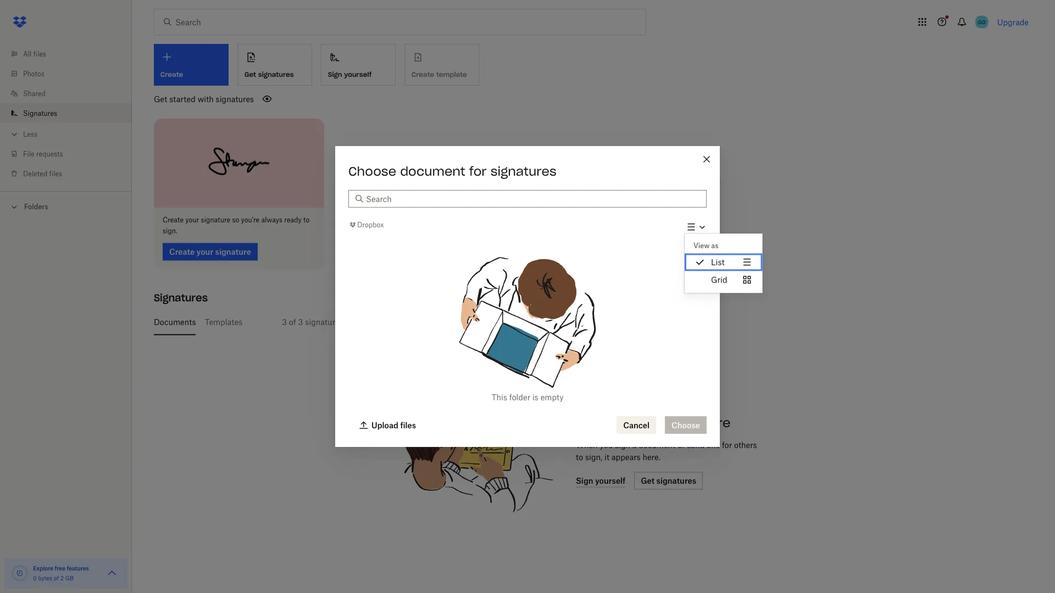 Task type: vqa. For each thing, say whether or not it's contained in the screenshot.
"View as"
yes



Task type: locate. For each thing, give the bounding box(es) containing it.
explore
[[33, 566, 53, 572]]

0 vertical spatial files
[[33, 50, 46, 58]]

signatures inside signatures link
[[23, 109, 57, 117]]

documents for documents appear here
[[576, 415, 649, 431]]

0 horizontal spatial documents
[[154, 318, 196, 327]]

0 horizontal spatial signature
[[201, 216, 230, 224]]

this
[[492, 393, 508, 402]]

0 vertical spatial requests
[[36, 150, 63, 158]]

shared link
[[9, 84, 132, 103]]

1 vertical spatial documents
[[576, 415, 649, 431]]

requests
[[36, 150, 63, 158], [342, 318, 373, 327]]

1 vertical spatial of
[[54, 575, 59, 582]]

document inside dialog
[[400, 164, 466, 179]]

documents left templates tab
[[154, 318, 196, 327]]

document inside when you sign a document or send one for others to sign, it appears here.
[[639, 441, 676, 450]]

all files
[[23, 50, 46, 58]]

here.
[[643, 453, 661, 462]]

0 horizontal spatial document
[[400, 164, 466, 179]]

signature inside create your signature so you're always ready to sign.
[[201, 216, 230, 224]]

get signatures
[[245, 70, 294, 79]]

signatures up "documents" tab
[[154, 292, 208, 305]]

0 vertical spatial document
[[400, 164, 466, 179]]

to
[[304, 216, 310, 224], [576, 453, 584, 462]]

1 horizontal spatial documents
[[576, 415, 649, 431]]

signatures
[[23, 109, 57, 117], [154, 292, 208, 305]]

upgrade
[[998, 17, 1029, 27]]

appears
[[612, 453, 641, 462]]

0 horizontal spatial signatures
[[23, 109, 57, 117]]

0 vertical spatial to
[[304, 216, 310, 224]]

1 horizontal spatial of
[[289, 318, 296, 327]]

documents up you
[[576, 415, 649, 431]]

create
[[163, 216, 184, 224]]

quota usage element
[[11, 565, 29, 583]]

templates
[[205, 318, 243, 327]]

for
[[469, 164, 487, 179], [723, 441, 733, 450]]

1 horizontal spatial yourself
[[463, 318, 492, 327]]

is left the unlimited.
[[494, 318, 500, 327]]

0
[[33, 575, 37, 582]]

0 horizontal spatial yourself
[[344, 70, 372, 79]]

1 vertical spatial document
[[639, 441, 676, 450]]

0 horizontal spatial to
[[304, 216, 310, 224]]

yourself right signing
[[463, 318, 492, 327]]

explore free features 0 bytes of 2 gb
[[33, 566, 89, 582]]

files right deleted
[[49, 170, 62, 178]]

started
[[169, 94, 196, 104]]

of
[[289, 318, 296, 327], [54, 575, 59, 582]]

0 vertical spatial documents
[[154, 318, 196, 327]]

1 vertical spatial signature
[[305, 318, 340, 327]]

2 3 from the left
[[298, 318, 303, 327]]

1 vertical spatial for
[[723, 441, 733, 450]]

1 horizontal spatial requests
[[342, 318, 373, 327]]

get left started
[[154, 94, 167, 104]]

folders
[[24, 203, 48, 211]]

get inside 'button'
[[245, 70, 256, 79]]

send
[[688, 441, 705, 450]]

ready
[[284, 216, 302, 224]]

or
[[678, 441, 686, 450]]

1 horizontal spatial signature
[[305, 318, 340, 327]]

signatures inside dialog
[[491, 164, 557, 179]]

requests right file
[[36, 150, 63, 158]]

0 horizontal spatial is
[[494, 318, 500, 327]]

1 horizontal spatial is
[[533, 393, 539, 402]]

files for deleted files
[[49, 170, 62, 178]]

1 vertical spatial signatures
[[216, 94, 254, 104]]

1 vertical spatial is
[[533, 393, 539, 402]]

2
[[60, 575, 64, 582]]

1 horizontal spatial for
[[723, 441, 733, 450]]

one
[[707, 441, 720, 450]]

0 horizontal spatial of
[[54, 575, 59, 582]]

1 horizontal spatial signatures
[[258, 70, 294, 79]]

files right all at the top left
[[33, 50, 46, 58]]

1 horizontal spatial 3
[[298, 318, 303, 327]]

2 horizontal spatial signatures
[[491, 164, 557, 179]]

yourself inside 'button'
[[344, 70, 372, 79]]

documents
[[154, 318, 196, 327], [576, 415, 649, 431]]

1 vertical spatial requests
[[342, 318, 373, 327]]

less image
[[9, 129, 20, 140]]

1 vertical spatial yourself
[[463, 318, 492, 327]]

to down when
[[576, 453, 584, 462]]

get for get started with signatures
[[154, 94, 167, 104]]

0 horizontal spatial 3
[[282, 318, 287, 327]]

empty
[[541, 393, 564, 402]]

1 vertical spatial files
[[49, 170, 62, 178]]

Search text field
[[366, 193, 701, 205]]

1 horizontal spatial files
[[49, 170, 62, 178]]

yourself right sign
[[344, 70, 372, 79]]

signatures inside 'button'
[[258, 70, 294, 79]]

list containing all files
[[0, 37, 132, 191]]

dropbox link
[[349, 220, 384, 231]]

sign yourself
[[328, 70, 372, 79]]

grid
[[712, 275, 728, 285]]

is right folder
[[533, 393, 539, 402]]

yourself
[[344, 70, 372, 79], [463, 318, 492, 327]]

sign
[[328, 70, 342, 79]]

1 vertical spatial signatures
[[154, 292, 208, 305]]

0 horizontal spatial for
[[469, 164, 487, 179]]

get up get started with signatures
[[245, 70, 256, 79]]

folders button
[[0, 199, 132, 215]]

0 vertical spatial signatures
[[23, 109, 57, 117]]

get started with signatures
[[154, 94, 254, 104]]

tab list
[[154, 309, 1025, 336]]

0 vertical spatial signatures
[[258, 70, 294, 79]]

0 horizontal spatial requests
[[36, 150, 63, 158]]

is
[[494, 318, 500, 327], [533, 393, 539, 402]]

of inside explore free features 0 bytes of 2 gb
[[54, 575, 59, 582]]

1 vertical spatial to
[[576, 453, 584, 462]]

1 vertical spatial get
[[154, 94, 167, 104]]

0 vertical spatial get
[[245, 70, 256, 79]]

files
[[33, 50, 46, 58], [49, 170, 62, 178]]

choose document for signatures
[[349, 164, 557, 179]]

features
[[67, 566, 89, 572]]

0 vertical spatial yourself
[[344, 70, 372, 79]]

shared
[[23, 89, 46, 98]]

signature
[[201, 216, 230, 224], [305, 318, 340, 327]]

get
[[245, 70, 256, 79], [154, 94, 167, 104]]

to inside create your signature so you're always ready to sign.
[[304, 216, 310, 224]]

this
[[389, 318, 403, 327]]

requests left left
[[342, 318, 373, 327]]

document
[[400, 164, 466, 179], [639, 441, 676, 450]]

1 horizontal spatial get
[[245, 70, 256, 79]]

0 horizontal spatial signatures
[[216, 94, 254, 104]]

choose document for signatures dialog
[[335, 146, 763, 448]]

bytes
[[38, 575, 52, 582]]

0 vertical spatial is
[[494, 318, 500, 327]]

list
[[0, 37, 132, 191]]

to right ready
[[304, 216, 310, 224]]

0 vertical spatial for
[[469, 164, 487, 179]]

0 vertical spatial signature
[[201, 216, 230, 224]]

1 horizontal spatial to
[[576, 453, 584, 462]]

files inside "link"
[[33, 50, 46, 58]]

signatures link
[[9, 103, 132, 123]]

documents inside tab list
[[154, 318, 196, 327]]

view
[[694, 242, 710, 250]]

signatures down shared
[[23, 109, 57, 117]]

less
[[23, 130, 37, 138]]

signatures
[[258, 70, 294, 79], [216, 94, 254, 104], [491, 164, 557, 179]]

3
[[282, 318, 287, 327], [298, 318, 303, 327]]

when
[[576, 441, 598, 450]]

1 horizontal spatial document
[[639, 441, 676, 450]]

signatures for get started with signatures
[[216, 94, 254, 104]]

0 vertical spatial of
[[289, 318, 296, 327]]

0 horizontal spatial get
[[154, 94, 167, 104]]

2 vertical spatial signatures
[[491, 164, 557, 179]]

unlimited.
[[502, 318, 539, 327]]

folder
[[510, 393, 531, 402]]

list
[[712, 258, 725, 267]]

so
[[232, 216, 239, 224]]

when you sign a document or send one for others to sign, it appears here.
[[576, 441, 758, 462]]

0 horizontal spatial files
[[33, 50, 46, 58]]



Task type: describe. For each thing, give the bounding box(es) containing it.
yourself inside tab list
[[463, 318, 492, 327]]

dropbox
[[357, 221, 384, 229]]

deleted files
[[23, 170, 62, 178]]

signatures list item
[[0, 103, 132, 123]]

month.
[[405, 318, 430, 327]]

for inside when you sign a document or send one for others to sign, it appears here.
[[723, 441, 733, 450]]

gb
[[65, 575, 74, 582]]

dropbox image
[[9, 11, 31, 33]]

upgrade link
[[998, 17, 1029, 27]]

to inside when you sign a document or send one for others to sign, it appears here.
[[576, 453, 584, 462]]

your
[[185, 216, 199, 224]]

signature inside tab list
[[305, 318, 340, 327]]

signatures for choose document for signatures
[[491, 164, 557, 179]]

sign yourself button
[[321, 44, 396, 86]]

this folder is empty
[[492, 393, 564, 402]]

photos
[[23, 70, 45, 78]]

for inside dialog
[[469, 164, 487, 179]]

1 3 from the left
[[282, 318, 287, 327]]

you're
[[241, 216, 260, 224]]

requests inside "link"
[[36, 150, 63, 158]]

1 horizontal spatial signatures
[[154, 292, 208, 305]]

left
[[375, 318, 387, 327]]

is inside choose document for signatures dialog
[[533, 393, 539, 402]]

create your signature so you're always ready to sign.
[[163, 216, 310, 235]]

as
[[712, 242, 719, 250]]

get for get signatures
[[245, 70, 256, 79]]

signing
[[432, 318, 461, 327]]

files for all files
[[33, 50, 46, 58]]

file requests link
[[9, 144, 132, 164]]

sign,
[[586, 453, 603, 462]]

grid radio item
[[685, 271, 763, 289]]

documents for documents
[[154, 318, 196, 327]]

view as
[[694, 242, 719, 250]]

of inside tab list
[[289, 318, 296, 327]]

free
[[55, 566, 65, 572]]

with
[[198, 94, 214, 104]]

templates tab
[[205, 309, 243, 336]]

here
[[702, 415, 731, 431]]

list radio item
[[685, 254, 763, 271]]

you
[[600, 441, 613, 450]]

3 of 3 signature requests left this month. signing yourself is unlimited.
[[282, 318, 539, 327]]

deleted
[[23, 170, 47, 178]]

a
[[633, 441, 637, 450]]

requests inside tab list
[[342, 318, 373, 327]]

always
[[261, 216, 283, 224]]

documents appear here
[[576, 415, 731, 431]]

file
[[23, 150, 34, 158]]

sign.
[[163, 227, 178, 235]]

is inside tab list
[[494, 318, 500, 327]]

all
[[23, 50, 32, 58]]

it
[[605, 453, 610, 462]]

sign
[[615, 441, 631, 450]]

documents tab
[[154, 309, 196, 336]]

file requests
[[23, 150, 63, 158]]

others
[[735, 441, 758, 450]]

get signatures button
[[238, 44, 312, 86]]

photos link
[[9, 64, 132, 84]]

appear
[[653, 415, 698, 431]]

tab list containing documents
[[154, 309, 1025, 336]]

all files link
[[9, 44, 132, 64]]

deleted files link
[[9, 164, 132, 184]]

choose
[[349, 164, 397, 179]]



